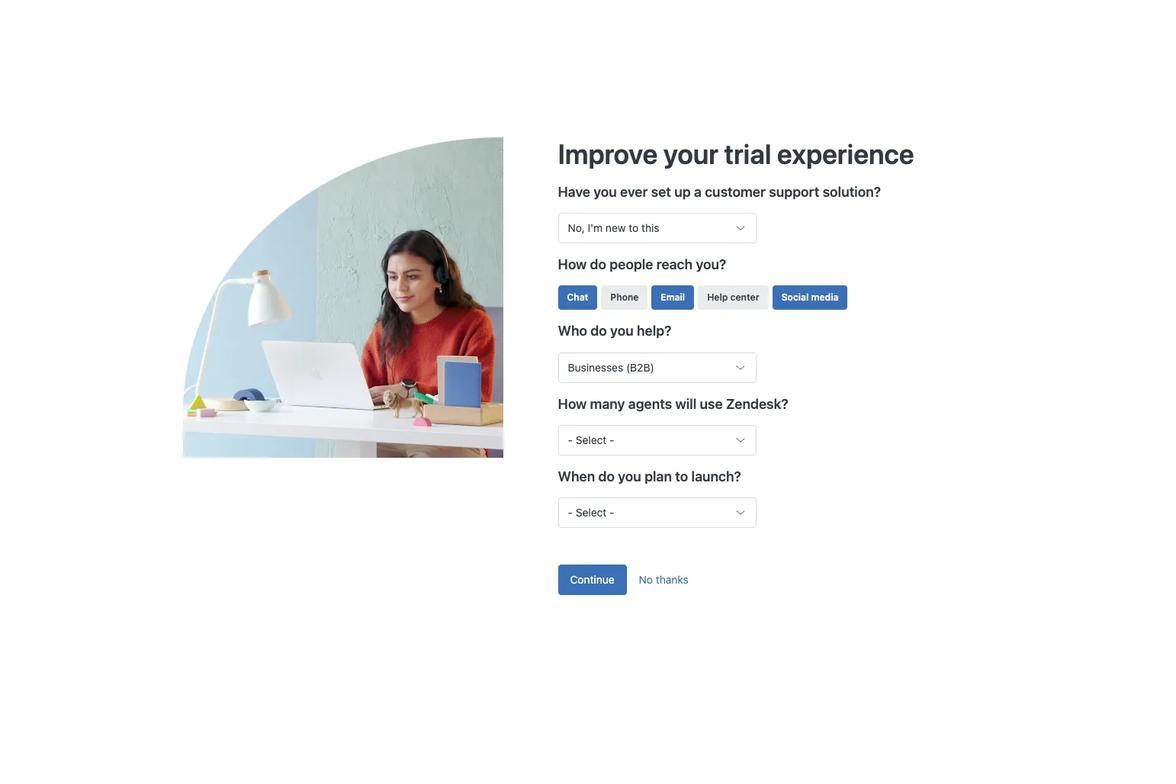 Task type: describe. For each thing, give the bounding box(es) containing it.
do for when
[[599, 468, 615, 484]]

businesses (b2b) button
[[558, 352, 757, 383]]

customer
[[705, 184, 766, 200]]

phone
[[611, 292, 639, 303]]

have
[[558, 184, 591, 200]]

2 - select - from the top
[[568, 506, 615, 519]]

how do people reach you?
[[558, 257, 727, 273]]

when do you plan to launch?
[[558, 468, 742, 484]]

solution?
[[823, 184, 881, 200]]

media
[[812, 292, 839, 303]]

1 - select - from the top
[[568, 433, 615, 446]]

ever
[[621, 184, 648, 200]]

1 vertical spatial to
[[676, 468, 689, 484]]

to inside popup button
[[629, 222, 639, 235]]

you for who
[[611, 323, 634, 339]]

help?
[[637, 323, 672, 339]]

- up when on the bottom of the page
[[568, 433, 573, 446]]

experience
[[778, 138, 915, 170]]

i'm
[[588, 222, 603, 235]]

no thanks
[[639, 573, 689, 586]]

how for how do people reach you?
[[558, 257, 587, 273]]

you for when
[[618, 468, 642, 484]]

- down when do you plan to launch?
[[610, 506, 615, 519]]

2 - select - button from the top
[[558, 497, 757, 528]]

zendesk?
[[727, 396, 789, 412]]

help
[[708, 292, 728, 303]]

businesses
[[568, 361, 624, 374]]

new
[[606, 222, 626, 235]]

plan
[[645, 468, 672, 484]]

no,
[[568, 222, 585, 235]]

support
[[770, 184, 820, 200]]

up
[[675, 184, 691, 200]]

businesses (b2b)
[[568, 361, 655, 374]]

do for how
[[590, 257, 607, 273]]

agents
[[629, 396, 672, 412]]

social
[[782, 292, 809, 303]]

select for 2nd - select - popup button from the bottom
[[576, 433, 607, 446]]

chat
[[567, 292, 589, 303]]

how many agents will use zendesk?
[[558, 396, 789, 412]]

help center button
[[698, 286, 769, 310]]

select for 2nd - select - popup button from the top
[[576, 506, 607, 519]]

who do you help?
[[558, 323, 672, 339]]

social media button
[[773, 286, 848, 310]]

- down many
[[610, 433, 615, 446]]

- down when on the bottom of the page
[[568, 506, 573, 519]]



Task type: vqa. For each thing, say whether or not it's contained in the screenshot.
the Who
yes



Task type: locate. For each thing, give the bounding box(es) containing it.
chat button
[[558, 286, 598, 310]]

no
[[639, 573, 653, 586]]

this
[[642, 222, 660, 235]]

- select -
[[568, 433, 615, 446], [568, 506, 615, 519]]

(b2b)
[[627, 361, 655, 374]]

center
[[731, 292, 760, 303]]

1 how from the top
[[558, 257, 587, 273]]

0 vertical spatial do
[[590, 257, 607, 273]]

reach
[[657, 257, 693, 273]]

- select - down when on the bottom of the page
[[568, 506, 615, 519]]

a
[[695, 184, 702, 200]]

2 how from the top
[[558, 396, 587, 412]]

0 vertical spatial select
[[576, 433, 607, 446]]

1 - select - button from the top
[[558, 425, 757, 455]]

improve
[[558, 138, 658, 170]]

continue button
[[558, 565, 627, 595]]

you left plan
[[618, 468, 642, 484]]

do right when on the bottom of the page
[[599, 468, 615, 484]]

1 vertical spatial - select - button
[[558, 497, 757, 528]]

0 vertical spatial how
[[558, 257, 587, 273]]

when
[[558, 468, 595, 484]]

how for how many agents will use zendesk?
[[558, 396, 587, 412]]

do
[[590, 257, 607, 273], [591, 323, 607, 339], [599, 468, 615, 484]]

0 horizontal spatial to
[[629, 222, 639, 235]]

1 vertical spatial how
[[558, 396, 587, 412]]

how
[[558, 257, 587, 273], [558, 396, 587, 412]]

2 vertical spatial do
[[599, 468, 615, 484]]

1 vertical spatial select
[[576, 506, 607, 519]]

do left people
[[590, 257, 607, 273]]

email
[[661, 292, 685, 303]]

no, i'm new to this
[[568, 222, 660, 235]]

who
[[558, 323, 588, 339]]

will
[[676, 396, 697, 412]]

do right who at the top of the page
[[591, 323, 607, 339]]

1 vertical spatial - select -
[[568, 506, 615, 519]]

email button
[[652, 286, 695, 310]]

-
[[568, 433, 573, 446], [610, 433, 615, 446], [568, 506, 573, 519], [610, 506, 615, 519]]

phone button
[[602, 286, 648, 310]]

you?
[[696, 257, 727, 273]]

your
[[664, 138, 719, 170]]

1 vertical spatial do
[[591, 323, 607, 339]]

- select - button down plan
[[558, 497, 757, 528]]

use
[[700, 396, 723, 412]]

you left help?
[[611, 323, 634, 339]]

no thanks button
[[627, 565, 701, 595]]

how left many
[[558, 396, 587, 412]]

continue
[[571, 573, 615, 586]]

0 vertical spatial - select -
[[568, 433, 615, 446]]

have you ever set up a customer support solution?
[[558, 184, 881, 200]]

1 vertical spatial you
[[611, 323, 634, 339]]

0 vertical spatial to
[[629, 222, 639, 235]]

people
[[610, 257, 654, 273]]

how up chat
[[558, 257, 587, 273]]

to right plan
[[676, 468, 689, 484]]

you
[[594, 184, 617, 200], [611, 323, 634, 339], [618, 468, 642, 484]]

select up when on the bottom of the page
[[576, 433, 607, 446]]

social media
[[782, 292, 839, 303]]

0 vertical spatial you
[[594, 184, 617, 200]]

- select - up when on the bottom of the page
[[568, 433, 615, 446]]

you left the ever
[[594, 184, 617, 200]]

set
[[652, 184, 672, 200]]

launch?
[[692, 468, 742, 484]]

help center
[[708, 292, 760, 303]]

2 vertical spatial you
[[618, 468, 642, 484]]

- select - button
[[558, 425, 757, 455], [558, 497, 757, 528]]

do for who
[[591, 323, 607, 339]]

- select - button up plan
[[558, 425, 757, 455]]

0 vertical spatial - select - button
[[558, 425, 757, 455]]

to left "this"
[[629, 222, 639, 235]]

1 horizontal spatial to
[[676, 468, 689, 484]]

no, i'm new to this button
[[558, 213, 757, 244]]

customer service agent wearing a headset and sitting at a desk as balloons float through the air in celebration. image
[[183, 138, 558, 458]]

many
[[590, 396, 625, 412]]

1 select from the top
[[576, 433, 607, 446]]

2 select from the top
[[576, 506, 607, 519]]

select
[[576, 433, 607, 446], [576, 506, 607, 519]]

improve your trial experience
[[558, 138, 915, 170]]

thanks
[[656, 573, 689, 586]]

to
[[629, 222, 639, 235], [676, 468, 689, 484]]

select down when on the bottom of the page
[[576, 506, 607, 519]]

trial
[[725, 138, 772, 170]]



